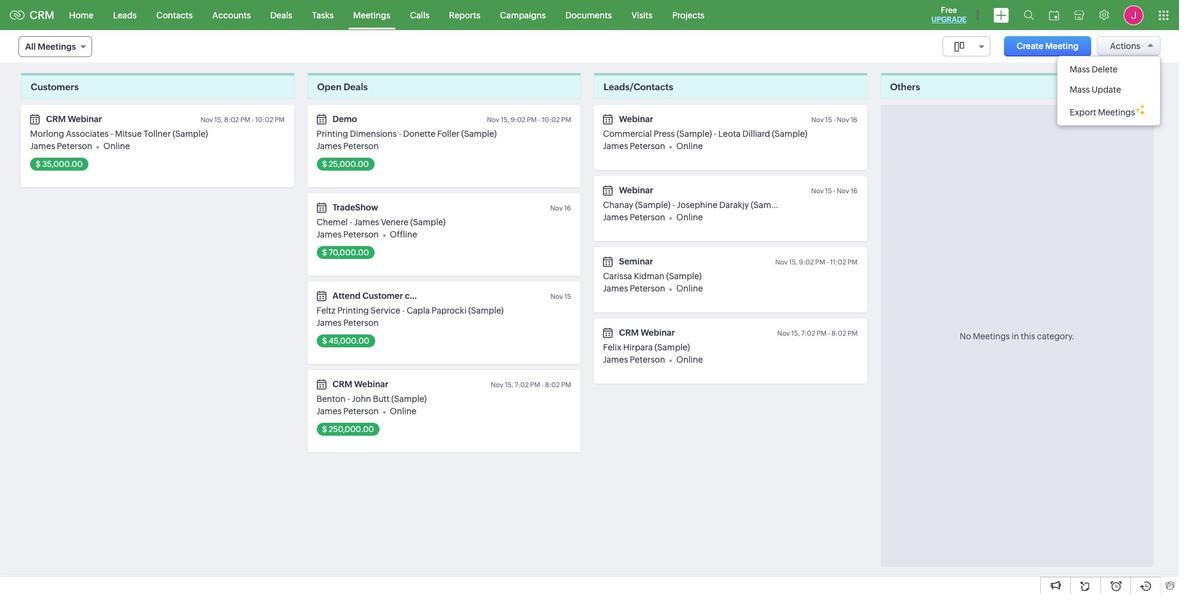 Task type: vqa. For each thing, say whether or not it's contained in the screenshot.
2nd region from the bottom
no



Task type: describe. For each thing, give the bounding box(es) containing it.
crm webinar link for open deals
[[333, 380, 389, 389]]

crm up the morlong
[[46, 114, 66, 124]]

(sample) up offline link in the left top of the page
[[410, 217, 446, 227]]

15 for commercial press (sample) - leota dilliard (sample)
[[825, 116, 832, 123]]

webinar link for chanay
[[619, 185, 653, 195]]

(sample) inside printing dimensions - donette foller (sample) james peterson
[[461, 129, 497, 139]]

crm up benton "link"
[[333, 380, 352, 389]]

nov 15,  9:02 pm - 10:02 pm
[[487, 116, 571, 123]]

crm link
[[10, 9, 54, 21]]

foller
[[437, 129, 460, 139]]

free
[[941, 6, 957, 15]]

$ 70,000.00
[[322, 248, 369, 257]]

free upgrade
[[932, 6, 967, 24]]

conference
[[405, 291, 452, 301]]

(sample) right butt
[[391, 394, 427, 404]]

james peterson link for 'crm webinar' link to the left
[[30, 141, 92, 151]]

(sample) inside feltz printing service - capla paprocki (sample) james peterson
[[468, 306, 504, 316]]

35,000.00
[[42, 160, 83, 169]]

printing dimensions link
[[317, 129, 397, 139]]

meeting
[[1045, 41, 1079, 51]]

0 vertical spatial crm webinar
[[46, 114, 102, 124]]

(sample) right "press"
[[677, 129, 712, 139]]

15, for mitsue tollner (sample)
[[214, 116, 223, 123]]

attend
[[333, 291, 361, 301]]

peterson for 'crm webinar' link associated with open deals
[[343, 407, 379, 416]]

dimensions
[[350, 129, 397, 139]]

(sample) right chanay
[[635, 200, 671, 210]]

mitsue
[[115, 129, 142, 139]]

james down the morlong
[[30, 141, 55, 151]]

webinar link for commercial
[[619, 114, 653, 124]]

benton
[[317, 394, 346, 404]]

16 for commercial press (sample) - leota dilliard (sample)
[[851, 116, 858, 123]]

leads/contacts
[[604, 82, 673, 92]]

nov 15,  9:02 pm - 11:02 pm
[[775, 259, 858, 266]]

meetings for no meetings in this category.
[[973, 331, 1010, 341]]

size image
[[954, 41, 964, 52]]

peterson for 'tradeshow' link
[[343, 230, 379, 240]]

peterson for 'crm webinar' link to the left
[[57, 141, 92, 151]]

- inside printing dimensions - donette foller (sample) james peterson
[[399, 129, 401, 139]]

11:02
[[830, 259, 846, 266]]

james peterson down kidman at right
[[603, 284, 665, 294]]

seminar
[[619, 257, 653, 267]]

donette
[[403, 129, 435, 139]]

seminar link
[[619, 257, 653, 267]]

nov 15 - nov 16 for josephine darakjy (sample)
[[811, 187, 858, 195]]

customer
[[362, 291, 403, 301]]

export meetings
[[1070, 107, 1135, 117]]

butt
[[373, 394, 390, 404]]

james down felix
[[603, 355, 628, 365]]

create meeting
[[1017, 41, 1079, 51]]

meetings link
[[344, 0, 400, 30]]

donette foller (sample) link
[[403, 129, 497, 139]]

offline
[[390, 230, 417, 240]]

crm webinar for leads/contacts
[[619, 328, 675, 338]]

15, for donette foller (sample)
[[501, 116, 509, 123]]

$ 45,000.00 link
[[317, 335, 375, 348]]

online down felix hirpara (sample)
[[676, 355, 703, 365]]

crm webinar for open deals
[[333, 380, 389, 389]]

james peterson for commercial press (sample) - leota dilliard (sample)
[[603, 141, 665, 151]]

(sample) right dilliard on the right top of the page
[[772, 129, 808, 139]]

$ 70,000.00 link
[[317, 246, 375, 259]]

carissa kidman (sample) link
[[603, 271, 702, 281]]

10:02 for open deals
[[542, 116, 560, 123]]

$ 45,000.00
[[322, 337, 369, 346]]

leads
[[113, 10, 137, 20]]

james peterson link for chanay webinar link
[[603, 212, 665, 222]]

james down tradeshow at top left
[[354, 217, 379, 227]]

tollner
[[144, 129, 171, 139]]

others
[[890, 82, 920, 92]]

morlong associates link
[[30, 129, 109, 139]]

contacts link
[[147, 0, 203, 30]]

webinar up chanay (sample) link on the right top of the page
[[619, 185, 653, 195]]

feltz printing service link
[[317, 306, 400, 316]]

carissa
[[603, 271, 632, 281]]

online link for josephine darakjy (sample)
[[676, 212, 703, 222]]

(sample) right darakjy
[[751, 200, 786, 210]]

feltz
[[317, 306, 336, 316]]

james inside printing dimensions - donette foller (sample) james peterson
[[317, 141, 342, 151]]

70,000.00
[[329, 248, 369, 257]]

online link down felix hirpara (sample)
[[676, 355, 703, 365]]

profile element
[[1117, 0, 1151, 30]]

online for josephine darakjy (sample)
[[676, 212, 703, 222]]

8:02 for leads/contacts
[[831, 330, 846, 337]]

james peterson link down printing dimensions link in the top left of the page
[[317, 141, 379, 151]]

campaigns link
[[490, 0, 556, 30]]

0 vertical spatial deals
[[270, 10, 292, 20]]

meetings for all meetings
[[38, 42, 76, 52]]

james peterson link for seminar link
[[603, 284, 665, 294]]

commercial press (sample) link
[[603, 129, 712, 139]]

webinar for 'crm webinar' link associated with open deals
[[354, 380, 389, 389]]

projects
[[672, 10, 705, 20]]

250,000.00
[[329, 425, 374, 434]]

paprocki
[[432, 306, 467, 316]]

commercial
[[603, 129, 652, 139]]

chemel - james venere (sample)
[[317, 217, 446, 227]]

1 vertical spatial deals
[[344, 82, 368, 92]]

0 horizontal spatial crm webinar link
[[46, 114, 102, 124]]

All Meetings field
[[18, 36, 92, 57]]

documents link
[[556, 0, 622, 30]]

chemel
[[317, 217, 348, 227]]

nov 15
[[551, 293, 571, 300]]

hirpara
[[623, 343, 653, 353]]

online down carissa kidman (sample) at the top
[[676, 284, 703, 294]]

james down chanay
[[603, 212, 628, 222]]

create meeting button
[[1004, 36, 1091, 57]]

darakjy
[[719, 200, 749, 210]]

nov 15,  8:02 pm - 10:02 pm
[[200, 116, 285, 123]]

associates
[[66, 129, 109, 139]]

crm webinar link for leads/contacts
[[619, 328, 675, 338]]

morlong associates - mitsue tollner (sample)
[[30, 129, 208, 139]]

demo
[[333, 114, 357, 124]]

documents
[[566, 10, 612, 20]]

calendar image
[[1049, 10, 1059, 20]]

online link for john butt (sample)
[[390, 407, 416, 416]]

james down benton
[[317, 407, 342, 416]]

$ 35,000.00 link
[[30, 158, 88, 171]]

tasks
[[312, 10, 334, 20]]

calls
[[410, 10, 429, 20]]

home link
[[59, 0, 103, 30]]

2 vertical spatial 15
[[564, 293, 571, 300]]

projects link
[[662, 0, 714, 30]]

james down carissa
[[603, 284, 628, 294]]

(sample) right kidman at right
[[666, 271, 702, 281]]

all meetings
[[25, 42, 76, 52]]

9:02 for demo
[[511, 116, 526, 123]]

create
[[1017, 41, 1044, 51]]

press
[[654, 129, 675, 139]]

venere
[[381, 217, 408, 227]]

meetings left 'calls'
[[353, 10, 390, 20]]

josephine darakjy (sample) link
[[677, 200, 786, 210]]

peterson for chanay webinar link
[[630, 212, 665, 222]]

online link down carissa kidman (sample) at the top
[[676, 284, 703, 294]]

all
[[25, 42, 36, 52]]

peterson for 'crm webinar' link associated with leads/contacts
[[630, 355, 665, 365]]

$ 25,000.00 link
[[317, 158, 374, 171]]

capla paprocki (sample) link
[[407, 306, 504, 316]]

deals link
[[261, 0, 302, 30]]



Task type: locate. For each thing, give the bounding box(es) containing it.
None field
[[942, 36, 990, 57]]

$ left 35,000.00
[[36, 160, 41, 169]]

webinar link up commercial
[[619, 114, 653, 124]]

2 vertical spatial 8:02
[[545, 381, 560, 389]]

webinar up felix hirpara (sample)
[[641, 328, 675, 338]]

actions
[[1110, 41, 1140, 51]]

1 vertical spatial crm webinar
[[619, 328, 675, 338]]

peterson inside feltz printing service - capla paprocki (sample) james peterson
[[343, 318, 379, 328]]

$ for feltz printing service
[[322, 337, 327, 346]]

online link for leota dilliard (sample)
[[676, 141, 703, 151]]

(sample) right foller
[[461, 129, 497, 139]]

1 horizontal spatial 9:02
[[799, 259, 814, 266]]

7:02 for leads/contacts
[[801, 330, 815, 337]]

crm webinar up felix hirpara (sample)
[[619, 328, 675, 338]]

online link
[[103, 141, 130, 151], [676, 141, 703, 151], [676, 212, 703, 222], [676, 284, 703, 294], [676, 355, 703, 365], [390, 407, 416, 416]]

$ 25,000.00
[[322, 160, 369, 169]]

james peterson down morlong associates link
[[30, 141, 92, 151]]

felix hirpara (sample)
[[603, 343, 690, 353]]

2 vertical spatial crm webinar link
[[333, 380, 389, 389]]

printing inside printing dimensions - donette foller (sample) james peterson
[[317, 129, 348, 139]]

james peterson down hirpara on the right of the page
[[603, 355, 665, 365]]

online for leota dilliard (sample)
[[676, 141, 703, 151]]

no meetings in this category.
[[960, 331, 1075, 341]]

2 vertical spatial 16
[[564, 205, 571, 212]]

offline link
[[390, 230, 417, 240]]

morlong
[[30, 129, 64, 139]]

james peterson down chanay (sample) link on the right top of the page
[[603, 212, 665, 222]]

crm webinar up john
[[333, 380, 389, 389]]

search element
[[1016, 0, 1042, 30]]

josephine
[[677, 200, 718, 210]]

(sample) right hirpara on the right of the page
[[655, 343, 690, 353]]

1 horizontal spatial crm webinar link
[[333, 380, 389, 389]]

category.
[[1037, 331, 1075, 341]]

open
[[317, 82, 342, 92]]

nov
[[200, 116, 213, 123], [487, 116, 499, 123], [811, 116, 824, 123], [837, 116, 849, 123], [811, 187, 824, 195], [837, 187, 849, 195], [550, 205, 563, 212], [775, 259, 788, 266], [551, 293, 563, 300], [777, 330, 790, 337], [491, 381, 503, 389]]

$ for chemel
[[322, 248, 327, 257]]

pm
[[240, 116, 250, 123], [275, 116, 285, 123], [527, 116, 537, 123], [561, 116, 571, 123], [815, 259, 825, 266], [848, 259, 858, 266], [817, 330, 827, 337], [848, 330, 858, 337], [530, 381, 540, 389], [561, 381, 571, 389]]

1 horizontal spatial deals
[[344, 82, 368, 92]]

mass for mass delete
[[1070, 64, 1090, 74]]

online link for mitsue tollner (sample)
[[103, 141, 130, 151]]

crm webinar link up john
[[333, 380, 389, 389]]

reports
[[449, 10, 480, 20]]

meetings left in
[[973, 331, 1010, 341]]

$ for morlong associates
[[36, 160, 41, 169]]

peterson down felix hirpara (sample)
[[630, 355, 665, 365]]

capla
[[407, 306, 430, 316]]

james peterson link for 'tradeshow' link
[[317, 230, 379, 240]]

$ left the 250,000.00
[[322, 425, 327, 434]]

mass update link
[[1058, 80, 1160, 100]]

0 vertical spatial 8:02
[[224, 116, 239, 123]]

meetings right all
[[38, 42, 76, 52]]

felix hirpara (sample) link
[[603, 343, 690, 353]]

james peterson link down chanay (sample) link on the right top of the page
[[603, 212, 665, 222]]

peterson for seminar link
[[630, 284, 665, 294]]

printing inside feltz printing service - capla paprocki (sample) james peterson
[[337, 306, 369, 316]]

7:02 for open deals
[[515, 381, 529, 389]]

0 horizontal spatial 8:02
[[224, 116, 239, 123]]

printing down attend
[[337, 306, 369, 316]]

1 mass from the top
[[1070, 64, 1090, 74]]

1 vertical spatial nov 15,  7:02 pm - 8:02 pm
[[491, 381, 571, 389]]

mass
[[1070, 64, 1090, 74], [1070, 85, 1090, 95]]

25,000.00
[[329, 160, 369, 169]]

in
[[1012, 331, 1019, 341]]

webinar link up chanay (sample) link on the right top of the page
[[619, 185, 653, 195]]

crm up hirpara on the right of the page
[[619, 328, 639, 338]]

8:02 for open deals
[[545, 381, 560, 389]]

no
[[960, 331, 971, 341]]

james peterson for chemel - james venere (sample)
[[317, 230, 379, 240]]

felix
[[603, 343, 622, 353]]

1 horizontal spatial 10:02
[[542, 116, 560, 123]]

1 vertical spatial webinar link
[[619, 185, 653, 195]]

1 vertical spatial 15
[[825, 187, 832, 195]]

leads link
[[103, 0, 147, 30]]

15 for chanay (sample) - josephine darakjy (sample)
[[825, 187, 832, 195]]

james inside feltz printing service - capla paprocki (sample) james peterson
[[317, 318, 342, 328]]

benton - john butt (sample)
[[317, 394, 427, 404]]

2 vertical spatial crm webinar
[[333, 380, 389, 389]]

crm webinar link up felix hirpara (sample)
[[619, 328, 675, 338]]

0 vertical spatial nov 15,  7:02 pm - 8:02 pm
[[777, 330, 858, 337]]

- inside feltz printing service - capla paprocki (sample) james peterson
[[402, 306, 405, 316]]

0 horizontal spatial 10:02
[[255, 116, 273, 123]]

0 vertical spatial 9:02
[[511, 116, 526, 123]]

search image
[[1024, 10, 1034, 20]]

james peterson link up 70,000.00
[[317, 230, 379, 240]]

james down commercial
[[603, 141, 628, 151]]

open deals
[[317, 82, 368, 92]]

$ for benton
[[322, 425, 327, 434]]

$ left the 25,000.00
[[322, 160, 327, 169]]

online down chanay (sample) - josephine darakjy (sample)
[[676, 212, 703, 222]]

(sample)
[[173, 129, 208, 139], [461, 129, 497, 139], [677, 129, 712, 139], [772, 129, 808, 139], [635, 200, 671, 210], [751, 200, 786, 210], [410, 217, 446, 227], [666, 271, 702, 281], [468, 306, 504, 316], [655, 343, 690, 353], [391, 394, 427, 404]]

(sample) right tollner
[[173, 129, 208, 139]]

attend customer conference link
[[333, 291, 452, 301]]

this
[[1021, 331, 1035, 341]]

tradeshow link
[[333, 203, 378, 212]]

peterson down kidman at right
[[630, 284, 665, 294]]

1 vertical spatial mass
[[1070, 85, 1090, 95]]

8:02
[[224, 116, 239, 123], [831, 330, 846, 337], [545, 381, 560, 389]]

nov 15 - nov 16 for leota dilliard (sample)
[[811, 116, 858, 123]]

crm webinar link up morlong associates link
[[46, 114, 102, 124]]

mass inside mass delete link
[[1070, 64, 1090, 74]]

10:02 for customers
[[255, 116, 273, 123]]

james down chemel
[[317, 230, 342, 240]]

create menu element
[[986, 0, 1016, 30]]

$ left 70,000.00
[[322, 248, 327, 257]]

customers
[[31, 82, 79, 92]]

0 vertical spatial 7:02
[[801, 330, 815, 337]]

james peterson for morlong associates - mitsue tollner (sample)
[[30, 141, 92, 151]]

james peterson link up "$ 250,000.00" "link"
[[317, 407, 379, 416]]

feltz printing service - capla paprocki (sample) james peterson
[[317, 306, 504, 328]]

nov 15 - nov 16
[[811, 116, 858, 123], [811, 187, 858, 195]]

1 horizontal spatial crm webinar
[[333, 380, 389, 389]]

accounts link
[[203, 0, 261, 30]]

0 vertical spatial mass
[[1070, 64, 1090, 74]]

1 vertical spatial printing
[[337, 306, 369, 316]]

(sample) right the paprocki
[[468, 306, 504, 316]]

james peterson for benton - john butt (sample)
[[317, 407, 379, 416]]

peterson down feltz printing service link
[[343, 318, 379, 328]]

online down john butt (sample) 'link'
[[390, 407, 416, 416]]

james peterson link down kidman at right
[[603, 284, 665, 294]]

$
[[36, 160, 41, 169], [322, 160, 327, 169], [322, 248, 327, 257], [322, 337, 327, 346], [322, 425, 327, 434]]

profile image
[[1124, 5, 1144, 25]]

mass for mass update
[[1070, 85, 1090, 95]]

mass up export
[[1070, 85, 1090, 95]]

2 horizontal spatial 8:02
[[831, 330, 846, 337]]

james peterson for chanay (sample) - josephine darakjy (sample)
[[603, 212, 665, 222]]

meetings down mass update link
[[1098, 107, 1135, 117]]

printing
[[317, 129, 348, 139], [337, 306, 369, 316]]

2 nov 15 - nov 16 from the top
[[811, 187, 858, 195]]

online link down morlong associates - mitsue tollner (sample)
[[103, 141, 130, 151]]

james peterson link down morlong associates link
[[30, 141, 92, 151]]

james peterson down commercial
[[603, 141, 665, 151]]

0 vertical spatial printing
[[317, 129, 348, 139]]

update
[[1092, 85, 1121, 95]]

printing down demo
[[317, 129, 348, 139]]

export
[[1070, 107, 1096, 117]]

webinar up associates
[[68, 114, 102, 124]]

1 horizontal spatial 8:02
[[545, 381, 560, 389]]

$ inside "link"
[[322, 425, 327, 434]]

online down commercial press (sample) - leota dilliard (sample)
[[676, 141, 703, 151]]

-
[[252, 116, 254, 123], [538, 116, 540, 123], [833, 116, 835, 123], [111, 129, 113, 139], [399, 129, 401, 139], [714, 129, 717, 139], [833, 187, 835, 195], [673, 200, 675, 210], [350, 217, 352, 227], [827, 259, 829, 266], [402, 306, 405, 316], [828, 330, 830, 337], [542, 381, 544, 389], [347, 394, 350, 404]]

peterson down john
[[343, 407, 379, 416]]

$ for printing dimensions
[[322, 160, 327, 169]]

james peterson link for 'crm webinar' link associated with leads/contacts
[[603, 355, 665, 365]]

0 horizontal spatial nov 15,  7:02 pm - 8:02 pm
[[491, 381, 571, 389]]

create menu image
[[994, 8, 1009, 22]]

online for mitsue tollner (sample)
[[103, 141, 130, 151]]

meetings inside field
[[38, 42, 76, 52]]

0 vertical spatial webinar link
[[619, 114, 653, 124]]

online link down chanay (sample) - josephine darakjy (sample)
[[676, 212, 703, 222]]

9:02 for seminar
[[799, 259, 814, 266]]

15, for john butt (sample)
[[505, 381, 513, 389]]

2 webinar link from the top
[[619, 185, 653, 195]]

1 webinar link from the top
[[619, 114, 653, 124]]

15,
[[214, 116, 223, 123], [501, 116, 509, 123], [789, 259, 798, 266], [791, 330, 800, 337], [505, 381, 513, 389]]

0 horizontal spatial crm webinar
[[46, 114, 102, 124]]

0 vertical spatial nov 15 - nov 16
[[811, 116, 858, 123]]

2 mass from the top
[[1070, 85, 1090, 95]]

home
[[69, 10, 93, 20]]

webinar for 'crm webinar' link to the left
[[68, 114, 102, 124]]

delete
[[1092, 64, 1118, 74]]

james peterson link down commercial
[[603, 141, 665, 151]]

james peterson link for commercial webinar link
[[603, 141, 665, 151]]

peterson up 70,000.00
[[343, 230, 379, 240]]

peterson for commercial webinar link
[[630, 141, 665, 151]]

visits link
[[622, 0, 662, 30]]

reports link
[[439, 0, 490, 30]]

james peterson up "$ 250,000.00" "link"
[[317, 407, 379, 416]]

mass left delete
[[1070, 64, 1090, 74]]

16 for chanay (sample) - josephine darakjy (sample)
[[851, 187, 858, 195]]

peterson down commercial press (sample) link
[[630, 141, 665, 151]]

crm webinar up morlong associates link
[[46, 114, 102, 124]]

1 horizontal spatial nov 15,  7:02 pm - 8:02 pm
[[777, 330, 858, 337]]

2 horizontal spatial crm webinar link
[[619, 328, 675, 338]]

tradeshow
[[333, 203, 378, 212]]

0 vertical spatial crm webinar link
[[46, 114, 102, 124]]

peterson down morlong associates link
[[57, 141, 92, 151]]

deals right open
[[344, 82, 368, 92]]

john butt (sample) link
[[352, 394, 427, 404]]

webinar up benton - john butt (sample)
[[354, 380, 389, 389]]

webinar for 'crm webinar' link associated with leads/contacts
[[641, 328, 675, 338]]

1 vertical spatial 7:02
[[515, 381, 529, 389]]

webinar up commercial
[[619, 114, 653, 124]]

peterson inside printing dimensions - donette foller (sample) james peterson
[[343, 141, 379, 151]]

0 horizontal spatial 9:02
[[511, 116, 526, 123]]

james peterson link down hirpara on the right of the page
[[603, 355, 665, 365]]

1 vertical spatial crm webinar link
[[619, 328, 675, 338]]

2 horizontal spatial crm webinar
[[619, 328, 675, 338]]

crm up the all meetings
[[29, 9, 54, 21]]

nov 15,  7:02 pm - 8:02 pm for open deals
[[491, 381, 571, 389]]

$ left 45,000.00
[[322, 337, 327, 346]]

calls link
[[400, 0, 439, 30]]

peterson down printing dimensions link in the top left of the page
[[343, 141, 379, 151]]

online for john butt (sample)
[[390, 407, 416, 416]]

$ 35,000.00
[[36, 160, 83, 169]]

tasks link
[[302, 0, 344, 30]]

james peterson link down feltz printing service link
[[317, 318, 379, 328]]

nov 15,  7:02 pm - 8:02 pm
[[777, 330, 858, 337], [491, 381, 571, 389]]

1 10:02 from the left
[[255, 116, 273, 123]]

james peterson up 70,000.00
[[317, 230, 379, 240]]

0 horizontal spatial 7:02
[[515, 381, 529, 389]]

crm webinar
[[46, 114, 102, 124], [619, 328, 675, 338], [333, 380, 389, 389]]

deals left tasks link
[[270, 10, 292, 20]]

chanay (sample) link
[[603, 200, 671, 210]]

mass delete link
[[1058, 60, 1160, 80]]

demo link
[[333, 114, 357, 124]]

mitsue tollner (sample) link
[[115, 129, 208, 139]]

1 vertical spatial 16
[[851, 187, 858, 195]]

1 nov 15 - nov 16 from the top
[[811, 116, 858, 123]]

james down feltz
[[317, 318, 342, 328]]

chanay
[[603, 200, 633, 210]]

0 vertical spatial 16
[[851, 116, 858, 123]]

carissa kidman (sample)
[[603, 271, 702, 281]]

james peterson link for 'crm webinar' link associated with open deals
[[317, 407, 379, 416]]

benton link
[[317, 394, 346, 404]]

john
[[352, 394, 371, 404]]

0 vertical spatial 15
[[825, 116, 832, 123]]

1 vertical spatial 8:02
[[831, 330, 846, 337]]

1 vertical spatial 9:02
[[799, 259, 814, 266]]

1 vertical spatial nov 15 - nov 16
[[811, 187, 858, 195]]

online down morlong associates - mitsue tollner (sample)
[[103, 141, 130, 151]]

peterson down chanay (sample) link on the right top of the page
[[630, 212, 665, 222]]

16
[[851, 116, 858, 123], [851, 187, 858, 195], [564, 205, 571, 212]]

online link down commercial press (sample) - leota dilliard (sample)
[[676, 141, 703, 151]]

meetings for export meetings
[[1098, 107, 1135, 117]]

1 horizontal spatial 7:02
[[801, 330, 815, 337]]

2 10:02 from the left
[[542, 116, 560, 123]]

mass inside mass update link
[[1070, 85, 1090, 95]]

attend customer conference
[[333, 291, 452, 301]]

campaigns
[[500, 10, 546, 20]]

nov 15,  7:02 pm - 8:02 pm for leads/contacts
[[777, 330, 858, 337]]

james up $ 25,000.00
[[317, 141, 342, 151]]

0 horizontal spatial deals
[[270, 10, 292, 20]]

printing dimensions - donette foller (sample) james peterson
[[317, 129, 497, 151]]

service
[[371, 306, 400, 316]]

$ 250,000.00
[[322, 425, 374, 434]]

online link down john butt (sample) 'link'
[[390, 407, 416, 416]]

chanay (sample) - josephine darakjy (sample)
[[603, 200, 786, 210]]



